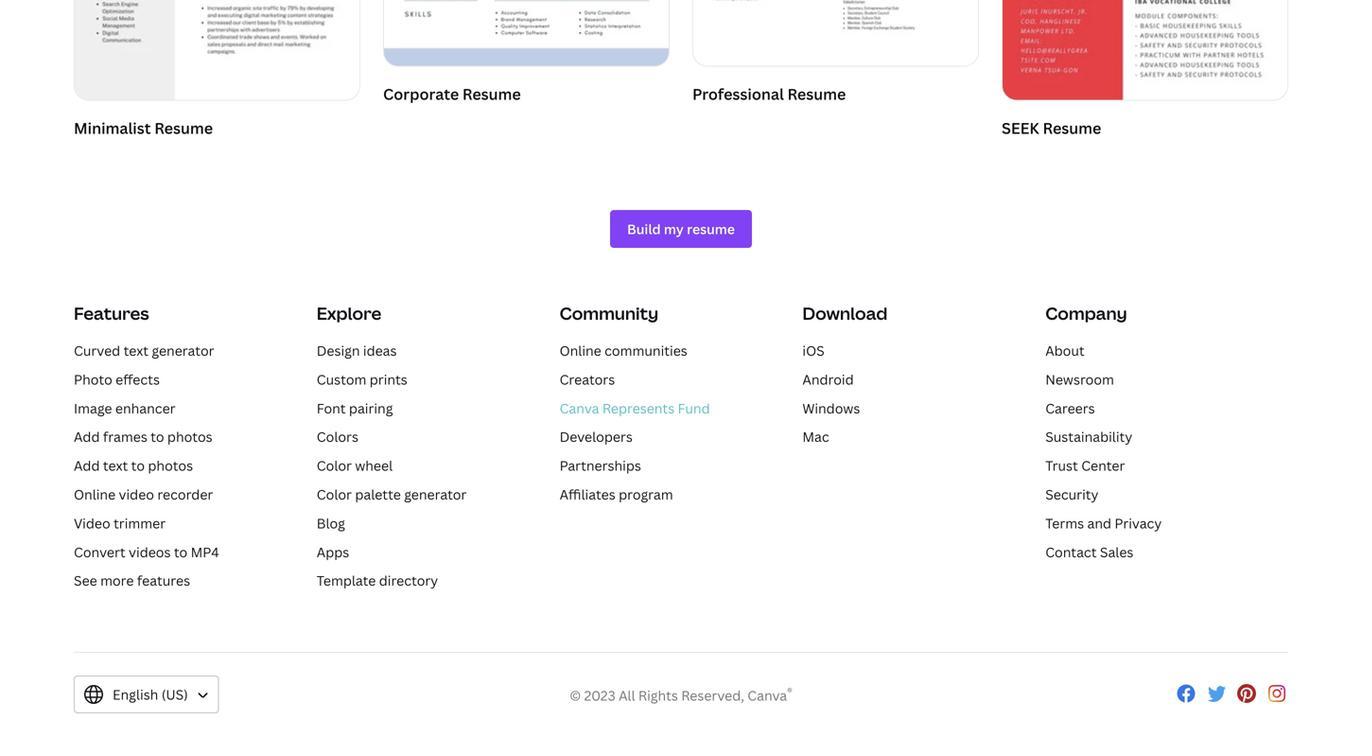 Task type: locate. For each thing, give the bounding box(es) containing it.
add up video
[[74, 457, 100, 475]]

2 color from the top
[[317, 485, 352, 503]]

pairing
[[349, 399, 393, 417]]

newsroom
[[1046, 370, 1114, 388]]

1 vertical spatial generator
[[404, 485, 467, 503]]

directory
[[379, 572, 438, 590]]

2023
[[584, 686, 616, 704]]

color palette generator
[[317, 485, 467, 503]]

resume for minimalist resume
[[154, 118, 213, 138]]

represents
[[603, 399, 675, 417]]

generator up 'effects'
[[152, 342, 214, 360]]

add for add frames to photos
[[74, 428, 100, 446]]

reserved,
[[681, 686, 744, 704]]

seek resume
[[1002, 118, 1102, 138]]

privacy
[[1115, 514, 1162, 532]]

contact sales link
[[1046, 543, 1134, 561]]

to up video
[[131, 457, 145, 475]]

all
[[619, 686, 635, 704]]

1 vertical spatial canva
[[748, 686, 787, 704]]

terms and privacy link
[[1046, 514, 1162, 532]]

color down colors link
[[317, 457, 352, 475]]

to left mp4
[[174, 543, 188, 561]]

video trimmer
[[74, 514, 166, 532]]

download
[[803, 302, 888, 325]]

text for curved
[[124, 342, 149, 360]]

affiliates program link
[[560, 485, 673, 503]]

video
[[119, 485, 154, 503]]

add down 'image'
[[74, 428, 100, 446]]

0 horizontal spatial online
[[74, 485, 116, 503]]

canva right reserved,
[[748, 686, 787, 704]]

ios
[[803, 342, 825, 360]]

0 vertical spatial text
[[124, 342, 149, 360]]

resume right seek
[[1043, 118, 1102, 138]]

resume inside 'seek resume' link
[[1043, 118, 1102, 138]]

see more features
[[74, 572, 190, 590]]

resume for professional resume
[[788, 84, 846, 104]]

1 horizontal spatial online
[[560, 342, 602, 360]]

1 horizontal spatial to
[[151, 428, 164, 446]]

resume inside professional resume link
[[788, 84, 846, 104]]

1 vertical spatial text
[[103, 457, 128, 475]]

palette
[[355, 485, 401, 503]]

English (US) button
[[74, 676, 219, 713]]

online up video
[[74, 485, 116, 503]]

add for add text to photos
[[74, 457, 100, 475]]

0 vertical spatial generator
[[152, 342, 214, 360]]

add
[[74, 428, 100, 446], [74, 457, 100, 475]]

canva
[[560, 399, 599, 417], [748, 686, 787, 704]]

0 horizontal spatial to
[[131, 457, 145, 475]]

©
[[570, 686, 581, 704]]

professional
[[693, 84, 784, 104]]

minimalist resume link
[[74, 0, 360, 144]]

developers
[[560, 428, 633, 446]]

resume
[[463, 84, 521, 104], [788, 84, 846, 104], [154, 118, 213, 138], [1043, 118, 1102, 138]]

professional resume link
[[693, 0, 979, 110]]

generator
[[152, 342, 214, 360], [404, 485, 467, 503]]

trust center
[[1046, 457, 1125, 475]]

photos down enhancer
[[167, 428, 213, 446]]

fund
[[678, 399, 710, 417]]

resume down corporate resume image
[[463, 84, 521, 104]]

1 vertical spatial photos
[[148, 457, 193, 475]]

photos up recorder
[[148, 457, 193, 475]]

photo effects
[[74, 370, 160, 388]]

program
[[619, 485, 673, 503]]

curved text generator link
[[74, 342, 214, 360]]

1 vertical spatial online
[[74, 485, 116, 503]]

0 vertical spatial online
[[560, 342, 602, 360]]

video
[[74, 514, 110, 532]]

image enhancer link
[[74, 399, 176, 417]]

2 add from the top
[[74, 457, 100, 475]]

custom
[[317, 370, 367, 388]]

design ideas link
[[317, 342, 397, 360]]

color up blog
[[317, 485, 352, 503]]

corporate
[[383, 84, 459, 104]]

contact
[[1046, 543, 1097, 561]]

minimalist resume
[[74, 118, 213, 138]]

english
[[113, 685, 158, 703]]

0 vertical spatial canva
[[560, 399, 599, 417]]

community
[[560, 302, 659, 325]]

0 horizontal spatial generator
[[152, 342, 214, 360]]

canva down creators link
[[560, 399, 599, 417]]

features
[[74, 302, 149, 325]]

windows link
[[803, 399, 860, 417]]

2 horizontal spatial to
[[174, 543, 188, 561]]

video trimmer link
[[74, 514, 166, 532]]

1 horizontal spatial canva
[[748, 686, 787, 704]]

online for online video recorder
[[74, 485, 116, 503]]

generator right the palette
[[404, 485, 467, 503]]

resume inside the minimalist resume link
[[154, 118, 213, 138]]

text up 'effects'
[[124, 342, 149, 360]]

0 vertical spatial color
[[317, 457, 352, 475]]

1 vertical spatial add
[[74, 457, 100, 475]]

0 vertical spatial to
[[151, 428, 164, 446]]

colors link
[[317, 428, 359, 446]]

1 vertical spatial color
[[317, 485, 352, 503]]

1 vertical spatial to
[[131, 457, 145, 475]]

resume down professional resume "image" in the top right of the page
[[788, 84, 846, 104]]

color wheel
[[317, 457, 393, 475]]

online up creators
[[560, 342, 602, 360]]

canva inside © 2023 all rights reserved, canva ®
[[748, 686, 787, 704]]

0 vertical spatial add
[[74, 428, 100, 446]]

1 add from the top
[[74, 428, 100, 446]]

text
[[124, 342, 149, 360], [103, 457, 128, 475]]

color for color palette generator
[[317, 485, 352, 503]]

see more features link
[[74, 572, 190, 590]]

sustainability
[[1046, 428, 1133, 446]]

convert videos to mp4
[[74, 543, 219, 561]]

resume right minimalist
[[154, 118, 213, 138]]

curved
[[74, 342, 120, 360]]

security
[[1046, 485, 1099, 503]]

1 horizontal spatial generator
[[404, 485, 467, 503]]

2 vertical spatial to
[[174, 543, 188, 561]]

online communities link
[[560, 342, 688, 360]]

creators link
[[560, 370, 615, 388]]

newsroom link
[[1046, 370, 1114, 388]]

text down frames
[[103, 457, 128, 475]]

to down enhancer
[[151, 428, 164, 446]]

more
[[100, 572, 134, 590]]

resume inside corporate resume link
[[463, 84, 521, 104]]

apps
[[317, 543, 349, 561]]

0 vertical spatial photos
[[167, 428, 213, 446]]

ideas
[[363, 342, 397, 360]]

1 color from the top
[[317, 457, 352, 475]]

resume for corporate resume
[[463, 84, 521, 104]]

professional resume
[[693, 84, 846, 104]]

seek resume image
[[1003, 0, 1288, 100]]



Task type: vqa. For each thing, say whether or not it's contained in the screenshot.
2nd Add from the top
yes



Task type: describe. For each thing, give the bounding box(es) containing it.
curved text generator
[[74, 342, 214, 360]]

explore
[[317, 302, 382, 325]]

photo effects link
[[74, 370, 160, 388]]

features
[[137, 572, 190, 590]]

sales
[[1100, 543, 1134, 561]]

© 2023 all rights reserved, canva ®
[[570, 684, 793, 704]]

font
[[317, 399, 346, 417]]

online video recorder
[[74, 485, 213, 503]]

terms and privacy
[[1046, 514, 1162, 532]]

apps link
[[317, 543, 349, 561]]

add text to photos link
[[74, 457, 193, 475]]

color wheel link
[[317, 457, 393, 475]]

minimalist
[[74, 118, 151, 138]]

canva represents fund
[[560, 399, 710, 417]]

wheel
[[355, 457, 393, 475]]

seek
[[1002, 118, 1040, 138]]

rights
[[639, 686, 678, 704]]

creators
[[560, 370, 615, 388]]

corporate resume link
[[383, 0, 670, 110]]

resume for seek resume
[[1043, 118, 1102, 138]]

about link
[[1046, 342, 1085, 360]]

corporate resume
[[383, 84, 521, 104]]

minimalist resume image
[[75, 0, 360, 100]]

(us)
[[162, 685, 188, 703]]

trust
[[1046, 457, 1078, 475]]

prints
[[370, 370, 408, 388]]

center
[[1082, 457, 1125, 475]]

convert videos to mp4 link
[[74, 543, 219, 561]]

online video recorder link
[[74, 485, 213, 503]]

videos
[[129, 543, 171, 561]]

security link
[[1046, 485, 1099, 503]]

generator for color palette generator
[[404, 485, 467, 503]]

to for text
[[131, 457, 145, 475]]

custom prints link
[[317, 370, 408, 388]]

and
[[1088, 514, 1112, 532]]

mac link
[[803, 428, 829, 446]]

design ideas
[[317, 342, 397, 360]]

add text to photos
[[74, 457, 193, 475]]

image enhancer
[[74, 399, 176, 417]]

careers
[[1046, 399, 1095, 417]]

frames
[[103, 428, 147, 446]]

blog
[[317, 514, 345, 532]]

custom prints
[[317, 370, 408, 388]]

template directory link
[[317, 572, 438, 590]]

font pairing link
[[317, 399, 393, 417]]

online for online communities
[[560, 342, 602, 360]]

windows
[[803, 399, 860, 417]]

photos for add text to photos
[[148, 457, 193, 475]]

effects
[[116, 370, 160, 388]]

0 horizontal spatial canva
[[560, 399, 599, 417]]

to for videos
[[174, 543, 188, 561]]

affiliates
[[560, 485, 616, 503]]

partnerships
[[560, 457, 641, 475]]

careers link
[[1046, 399, 1095, 417]]

android
[[803, 370, 854, 388]]

text for add
[[103, 457, 128, 475]]

trust center link
[[1046, 457, 1125, 475]]

seek resume link
[[1002, 0, 1289, 144]]

template
[[317, 572, 376, 590]]

recorder
[[157, 485, 213, 503]]

partnerships link
[[560, 457, 641, 475]]

convert
[[74, 543, 126, 561]]

add frames to photos
[[74, 428, 213, 446]]

generator for curved text generator
[[152, 342, 214, 360]]

corporate resume image
[[384, 0, 669, 66]]

to for frames
[[151, 428, 164, 446]]

ios link
[[803, 342, 825, 360]]

color palette generator link
[[317, 485, 467, 503]]

company
[[1046, 302, 1127, 325]]

design
[[317, 342, 360, 360]]

color for color wheel
[[317, 457, 352, 475]]

photos for add frames to photos
[[167, 428, 213, 446]]

contact sales
[[1046, 543, 1134, 561]]

see
[[74, 572, 97, 590]]

colors
[[317, 428, 359, 446]]

canva represents fund link
[[560, 399, 710, 417]]

®
[[787, 684, 793, 699]]

template directory
[[317, 572, 438, 590]]

professional resume image
[[694, 0, 978, 66]]

blog link
[[317, 514, 345, 532]]

image
[[74, 399, 112, 417]]

mp4
[[191, 543, 219, 561]]

terms
[[1046, 514, 1084, 532]]



